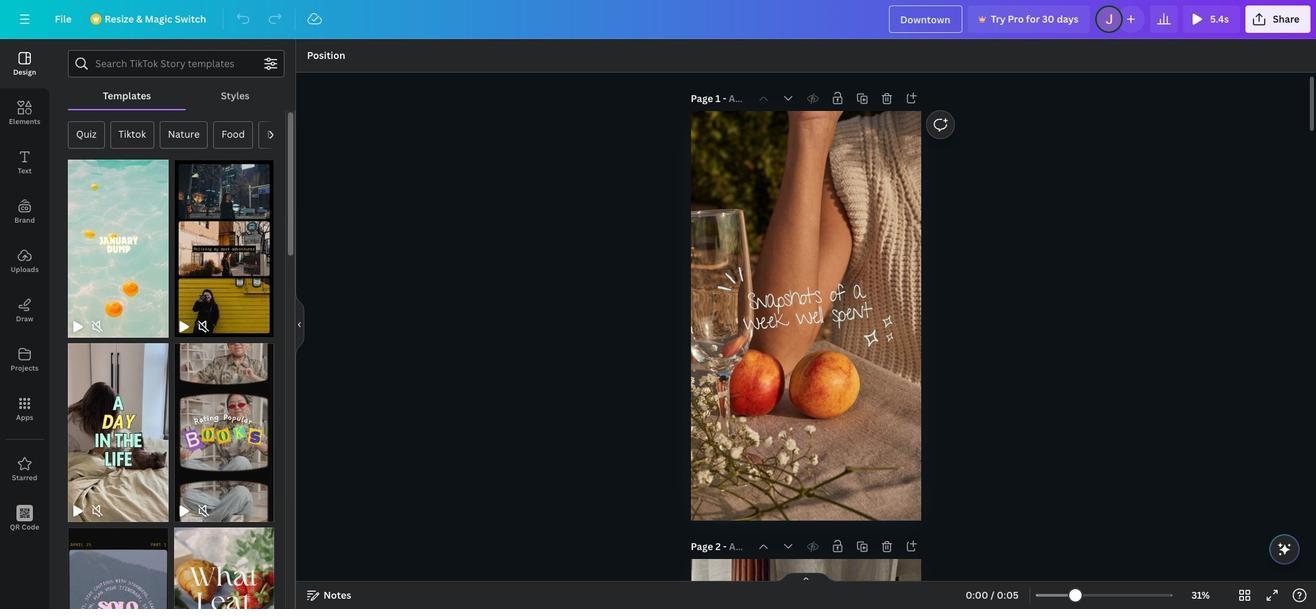 Task type: locate. For each thing, give the bounding box(es) containing it.
photo video dump generic personal tiktok video in white yellow statement type style group
[[68, 152, 168, 338]]

a day in the life of a woman tiktok video in bright yellow bright green black and white statement type style group
[[68, 336, 168, 522]]

photo video dump travel personal tiktok video in black yellow retro cinematic style group
[[174, 152, 274, 338]]

Zoom button
[[1179, 585, 1223, 607]]

side panel tab list
[[0, 39, 49, 544]]



Task type: vqa. For each thing, say whether or not it's contained in the screenshot.
Pink Black Yellow Vintage 70s Travel TikTok Video group
yes



Task type: describe. For each thing, give the bounding box(es) containing it.
Page title text field
[[729, 540, 749, 554]]

show pages image
[[773, 573, 839, 584]]

Search TikTok Story templates search field
[[95, 51, 257, 77]]

minimalist foodie elegant breakfast tiktok video group
[[174, 520, 274, 610]]

hide image
[[296, 291, 304, 357]]

Page title text field
[[729, 92, 749, 106]]

pink black yellow vintage 70s travel tiktok video group
[[68, 520, 168, 610]]

black pink bright yellow pastel perfect pop culture tiktok video group
[[174, 336, 274, 522]]

main menu bar
[[0, 0, 1317, 39]]

Design title text field
[[889, 5, 963, 33]]



